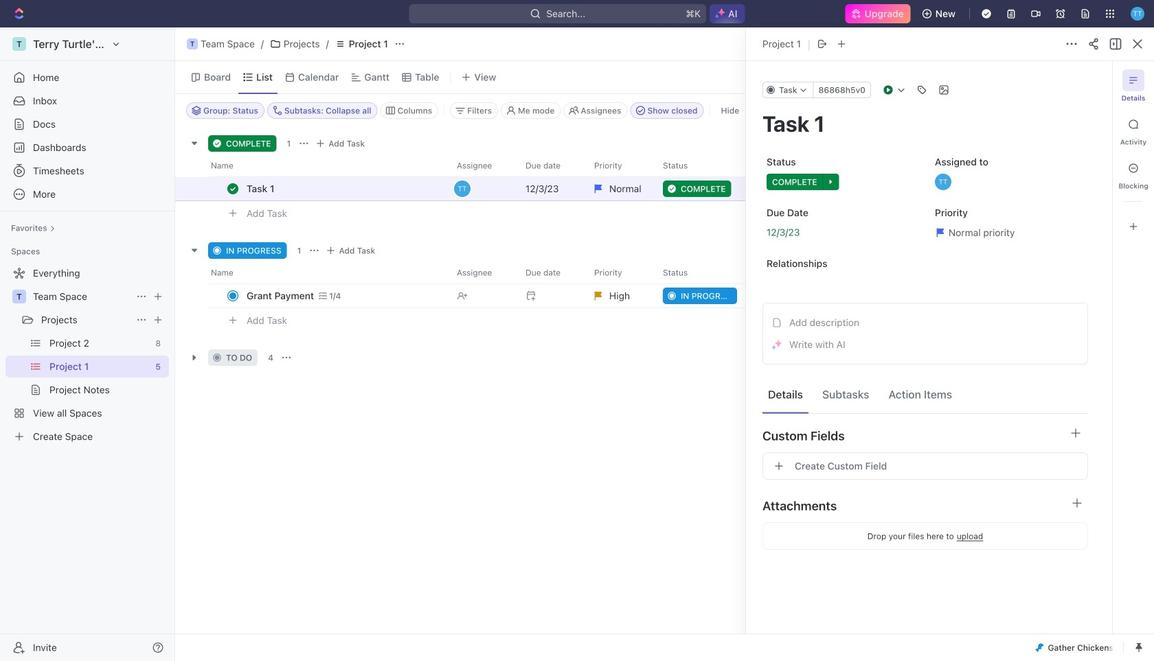 Task type: locate. For each thing, give the bounding box(es) containing it.
0 vertical spatial team space, , element
[[187, 38, 198, 49]]

1 vertical spatial team space, , element
[[12, 290, 26, 304]]

drumstick bite image
[[1036, 644, 1044, 653]]

Edit task name text field
[[763, 111, 1089, 137]]

team space, , element
[[187, 38, 198, 49], [12, 290, 26, 304]]

0 horizontal spatial team space, , element
[[12, 290, 26, 304]]

Search tasks... text field
[[1009, 100, 1146, 121]]

tree
[[5, 263, 169, 448]]

team space, , element inside sidebar navigation
[[12, 290, 26, 304]]



Task type: vqa. For each thing, say whether or not it's contained in the screenshot.
tree
yes



Task type: describe. For each thing, give the bounding box(es) containing it.
terry turtle's workspace, , element
[[12, 37, 26, 51]]

task sidebar navigation tab list
[[1119, 69, 1149, 238]]

sidebar navigation
[[0, 27, 178, 662]]

tree inside sidebar navigation
[[5, 263, 169, 448]]

1 horizontal spatial team space, , element
[[187, 38, 198, 49]]



